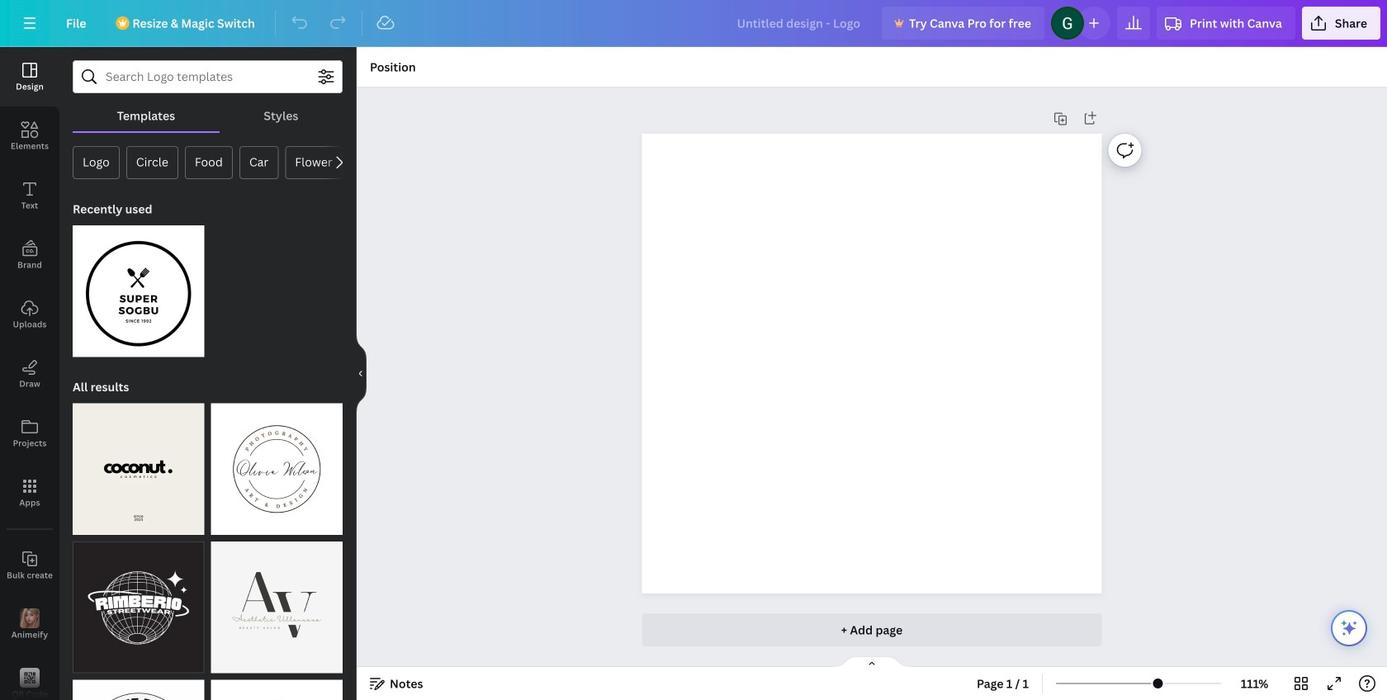 Task type: describe. For each thing, give the bounding box(es) containing it.
Search Logo templates search field
[[106, 61, 310, 92]]

black and white globe y2k streetwear logo group
[[73, 532, 204, 673]]

blue and white circle surfing club logo group
[[211, 670, 343, 700]]

black circle with utensils restaurant logo group
[[73, 216, 204, 357]]

blue and white circle surfing club logo image
[[211, 680, 343, 700]]

black and white globe y2k streetwear logo image
[[73, 542, 204, 673]]

black and white aesthetic minimalist modern simple typography coconut cosmetics logo group
[[73, 394, 204, 535]]

black & white minimalist aesthetic initials font logo group
[[211, 532, 343, 673]]

hide image
[[356, 334, 367, 413]]

black circle with utensils restaurant logo image
[[73, 225, 204, 357]]



Task type: vqa. For each thing, say whether or not it's contained in the screenshot.
property inside I. That The Provision Or Use Of Any Part Of The App, Or Anything Else Connected With The App, Infringes Or May Infringe Any Third Party Rights, Including Intellectual Property Rights Or Moral Rights Or Other Rights Of A Third Party; Or
no



Task type: locate. For each thing, give the bounding box(es) containing it.
main menu bar
[[0, 0, 1387, 47]]

bright colorful playful funny donuts food circle logo image
[[73, 680, 204, 700]]

bright colorful playful funny donuts food circle logo group
[[73, 670, 204, 700]]

canva assistant image
[[1340, 619, 1359, 638]]

elegant circle signature photography logo image
[[211, 403, 343, 535]]

black & white minimalist aesthetic initials font logo image
[[211, 542, 343, 673]]

show pages image
[[832, 656, 912, 669]]

elegant circle signature photography logo group
[[211, 394, 343, 535]]

black and white aesthetic minimalist modern simple typography coconut cosmetics logo image
[[73, 403, 204, 535]]

side panel tab list
[[0, 47, 59, 700]]

Design title text field
[[724, 7, 875, 40]]



